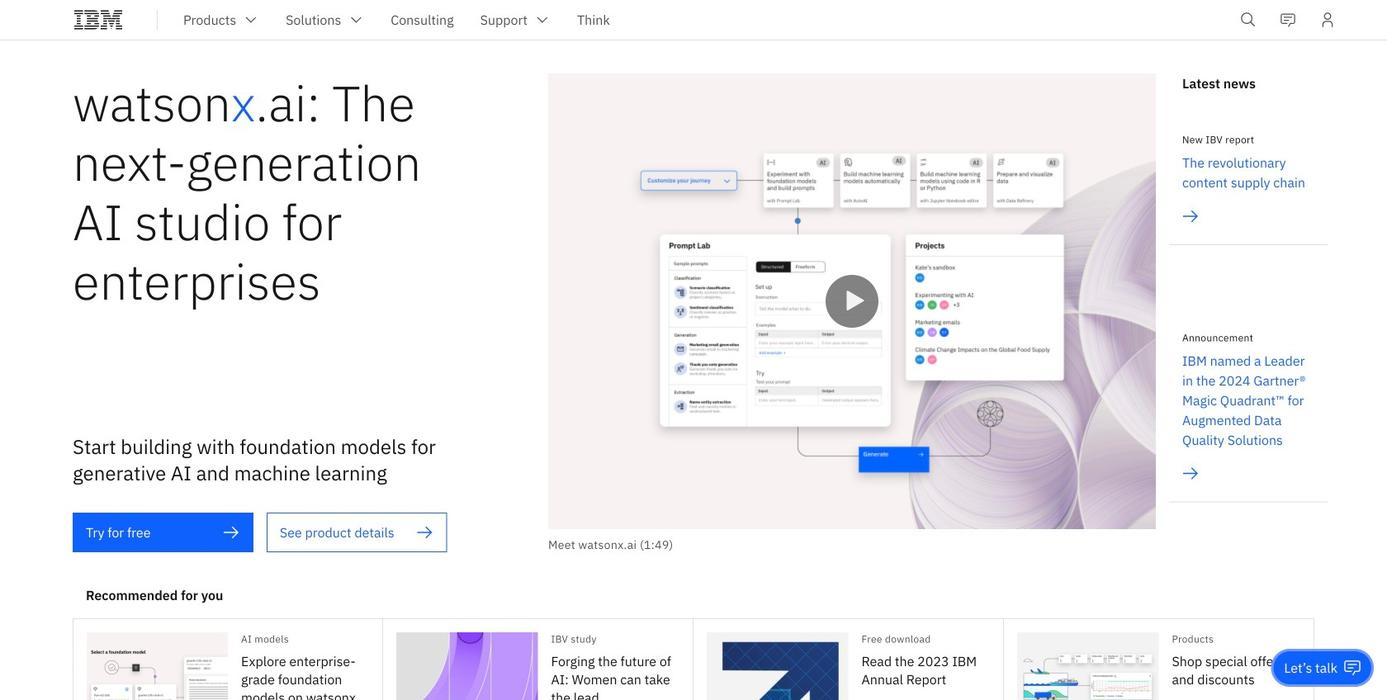 Task type: locate. For each thing, give the bounding box(es) containing it.
let's talk element
[[1285, 659, 1338, 677]]



